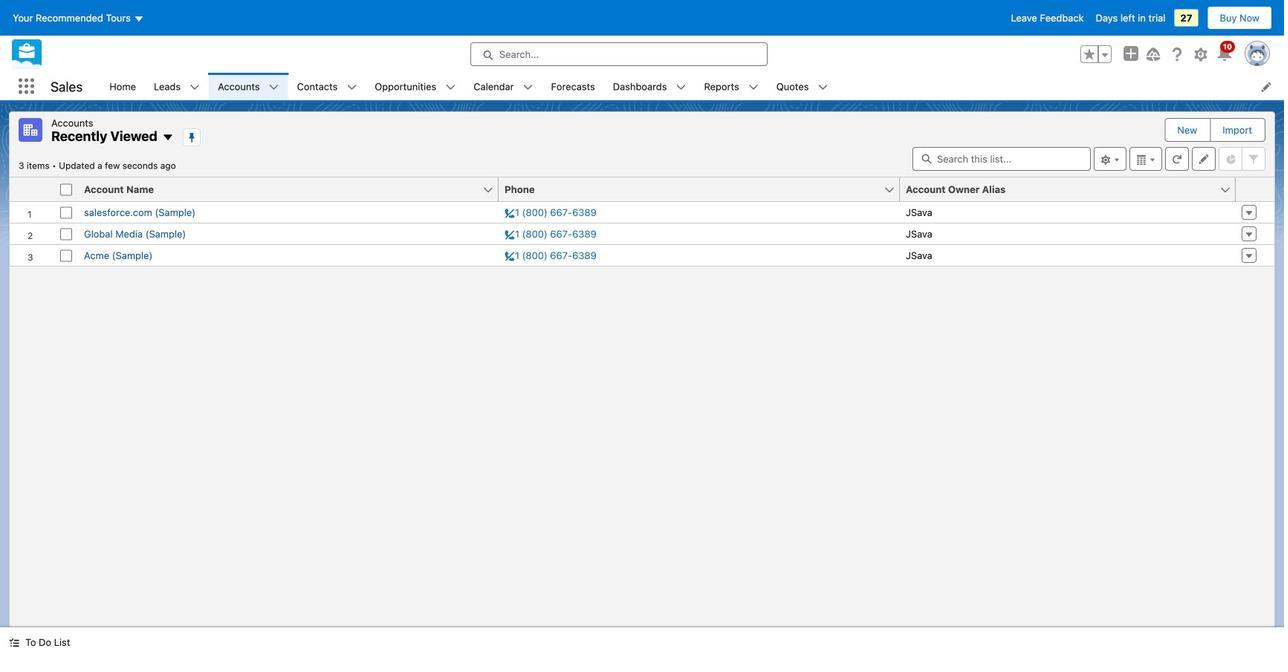 Task type: vqa. For each thing, say whether or not it's contained in the screenshot.
Actions column header
no



Task type: locate. For each thing, give the bounding box(es) containing it.
2 text default image from the left
[[748, 82, 758, 93]]

2 vertical spatial click to dial disabled image
[[505, 250, 597, 261]]

2 list item from the left
[[209, 73, 288, 100]]

group
[[1080, 45, 1112, 63]]

text default image for 3rd "list item" from the left
[[347, 82, 357, 93]]

7 list item from the left
[[695, 73, 767, 100]]

text default image for first "list item" from right
[[818, 82, 828, 93]]

text default image for first "list item" from the left
[[190, 82, 200, 93]]

0 horizontal spatial text default image
[[190, 82, 200, 93]]

cell
[[54, 178, 78, 202]]

0 vertical spatial click to dial disabled image
[[505, 207, 597, 218]]

action image
[[1236, 178, 1274, 201]]

text default image for seventh "list item"
[[748, 82, 758, 93]]

1 horizontal spatial text default image
[[748, 82, 758, 93]]

1 vertical spatial click to dial disabled image
[[505, 228, 597, 240]]

account name element
[[78, 178, 508, 202]]

recently viewed|accounts|list view element
[[9, 111, 1275, 628]]

text default image for third "list item" from the right
[[676, 82, 686, 93]]

1 text default image from the left
[[190, 82, 200, 93]]

phone element
[[499, 178, 909, 202]]

1 list item from the left
[[145, 73, 209, 100]]

cell inside 'recently viewed' grid
[[54, 178, 78, 202]]

text default image
[[269, 82, 279, 93], [347, 82, 357, 93], [445, 82, 456, 93], [523, 82, 533, 93], [676, 82, 686, 93], [818, 82, 828, 93], [162, 132, 174, 144], [9, 638, 19, 648]]

click to dial disabled image
[[505, 207, 597, 218], [505, 228, 597, 240], [505, 250, 597, 261]]

1 click to dial disabled image from the top
[[505, 207, 597, 218]]

5 list item from the left
[[465, 73, 542, 100]]

recently viewed grid
[[10, 178, 1274, 267]]

list
[[101, 73, 1284, 100]]

list item
[[145, 73, 209, 100], [209, 73, 288, 100], [288, 73, 366, 100], [366, 73, 465, 100], [465, 73, 542, 100], [604, 73, 695, 100], [695, 73, 767, 100], [767, 73, 837, 100]]

6 list item from the left
[[604, 73, 695, 100]]

text default image
[[190, 82, 200, 93], [748, 82, 758, 93]]



Task type: describe. For each thing, give the bounding box(es) containing it.
item number image
[[10, 178, 54, 201]]

2 click to dial disabled image from the top
[[505, 228, 597, 240]]

text default image for fifth "list item" from left
[[523, 82, 533, 93]]

4 list item from the left
[[366, 73, 465, 100]]

action element
[[1236, 178, 1274, 202]]

3 click to dial disabled image from the top
[[505, 250, 597, 261]]

text default image for 7th "list item" from right
[[269, 82, 279, 93]]

Search Recently Viewed list view. search field
[[912, 147, 1091, 171]]

recently viewed status
[[19, 161, 59, 171]]

8 list item from the left
[[767, 73, 837, 100]]

item number element
[[10, 178, 54, 202]]

3 list item from the left
[[288, 73, 366, 100]]

account owner alias element
[[900, 178, 1245, 202]]

text default image for 5th "list item" from the right
[[445, 82, 456, 93]]

text default image inside recently viewed|accounts|list view element
[[162, 132, 174, 144]]



